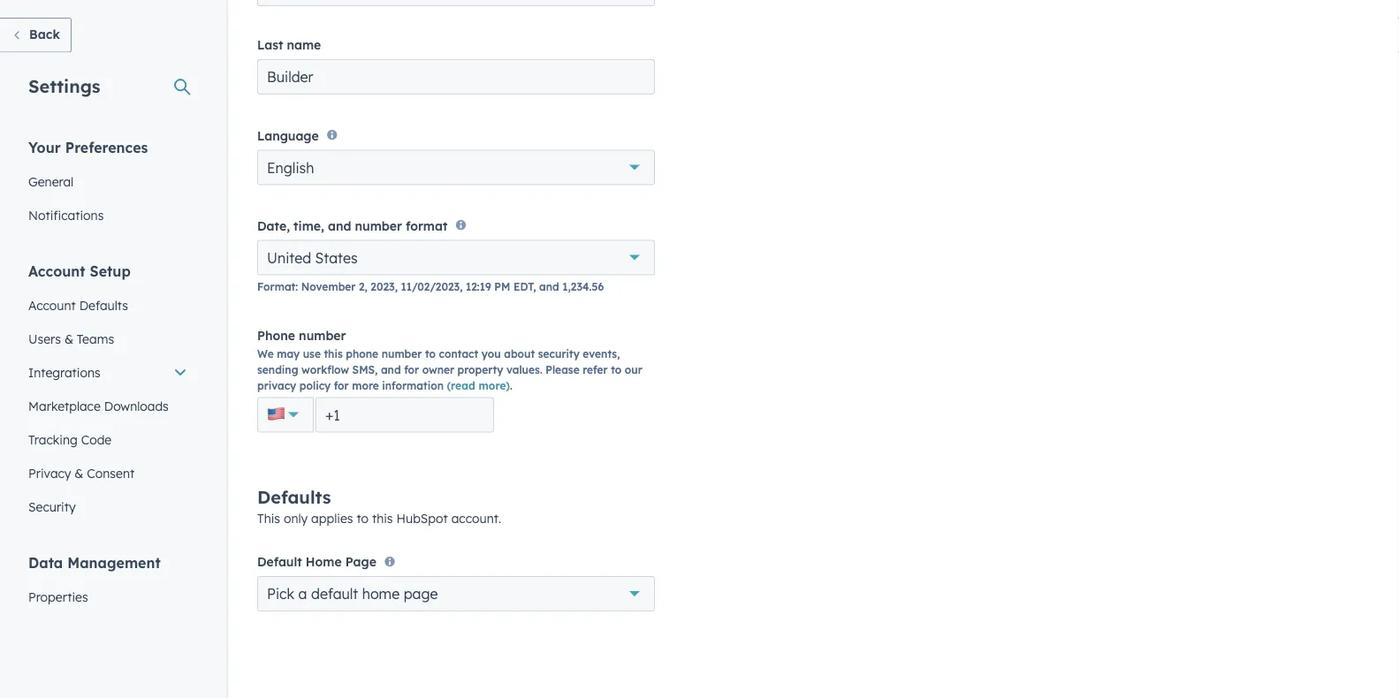 Task type: locate. For each thing, give the bounding box(es) containing it.
0 vertical spatial to
[[425, 348, 436, 361]]

0 horizontal spatial this
[[324, 348, 343, 361]]

1 vertical spatial and
[[539, 280, 559, 294]]

privacy & consent link
[[18, 457, 198, 490]]

and right sms,
[[381, 363, 401, 377]]

privacy
[[28, 465, 71, 481]]

property
[[458, 363, 503, 377]]

account up the users
[[28, 297, 76, 313]]

1 vertical spatial to
[[611, 363, 622, 377]]

default
[[257, 554, 302, 570]]

1 vertical spatial account
[[28, 297, 76, 313]]

2 vertical spatial and
[[381, 363, 401, 377]]

your
[[28, 138, 61, 156]]

2 horizontal spatial and
[[539, 280, 559, 294]]

1 vertical spatial defaults
[[257, 486, 331, 508]]

united states button
[[257, 240, 655, 276]]

number
[[355, 218, 402, 234], [299, 328, 346, 343], [382, 348, 422, 361]]

home
[[362, 585, 400, 603]]

(read more) .
[[447, 379, 513, 393]]

0 vertical spatial and
[[328, 218, 351, 234]]

english button
[[257, 150, 655, 185]]

2 vertical spatial number
[[382, 348, 422, 361]]

sending
[[257, 363, 298, 377]]

defaults this only applies to this hubspot account.
[[257, 486, 501, 526]]

this
[[324, 348, 343, 361], [372, 511, 393, 526]]

1 horizontal spatial &
[[75, 465, 83, 481]]

for down the workflow
[[334, 379, 349, 393]]

edt
[[514, 280, 533, 294]]

settings
[[28, 75, 100, 97]]

information
[[382, 379, 444, 393]]

account for account setup
[[28, 262, 85, 280]]

🇺🇸
[[267, 403, 285, 425]]

0 vertical spatial &
[[64, 331, 73, 347]]

defaults up users & teams link
[[79, 297, 128, 313]]

for up information
[[404, 363, 419, 377]]

users & teams link
[[18, 322, 198, 356]]

tracking
[[28, 432, 78, 447]]

1 vertical spatial for
[[334, 379, 349, 393]]

0 horizontal spatial &
[[64, 331, 73, 347]]

&
[[64, 331, 73, 347], [75, 465, 83, 481]]

(read more) link
[[447, 379, 510, 393]]

12:19
[[466, 280, 491, 294]]

account
[[28, 262, 85, 280], [28, 297, 76, 313]]

, right 2,
[[395, 280, 398, 294]]

First name text field
[[257, 0, 655, 6]]

& for privacy
[[75, 465, 83, 481]]

,
[[395, 280, 398, 294], [460, 280, 463, 294], [533, 280, 536, 294]]

and right time,
[[328, 218, 351, 234]]

0 horizontal spatial to
[[357, 511, 369, 526]]

default
[[311, 585, 358, 603]]

integrations
[[28, 365, 101, 380]]

format
[[257, 280, 295, 294]]

& right privacy
[[75, 465, 83, 481]]

to up owner on the left bottom
[[425, 348, 436, 361]]

0 vertical spatial account
[[28, 262, 85, 280]]

number left format
[[355, 218, 402, 234]]

number up use
[[299, 328, 346, 343]]

1 horizontal spatial ,
[[460, 280, 463, 294]]

None telephone field
[[316, 398, 494, 433]]

security link
[[18, 490, 198, 524]]

for
[[404, 363, 419, 377], [334, 379, 349, 393]]

(read
[[447, 379, 475, 393]]

privacy
[[257, 379, 296, 393]]

1 vertical spatial this
[[372, 511, 393, 526]]

0 horizontal spatial ,
[[395, 280, 398, 294]]

1 account from the top
[[28, 262, 85, 280]]

account setup
[[28, 262, 131, 280]]

2 vertical spatial to
[[357, 511, 369, 526]]

defaults up only
[[257, 486, 331, 508]]

states
[[315, 249, 358, 267]]

marketplace
[[28, 398, 101, 414]]

back
[[29, 27, 60, 42]]

0 vertical spatial number
[[355, 218, 402, 234]]

management
[[67, 554, 161, 572]]

users
[[28, 331, 61, 347]]

setup
[[90, 262, 131, 280]]

tracking code link
[[18, 423, 198, 457]]

to right applies
[[357, 511, 369, 526]]

number up information
[[382, 348, 422, 361]]

1 horizontal spatial for
[[404, 363, 419, 377]]

notifications link
[[18, 198, 198, 232]]

2 account from the top
[[28, 297, 76, 313]]

1 vertical spatial number
[[299, 328, 346, 343]]

notifications
[[28, 207, 104, 223]]

this left hubspot
[[372, 511, 393, 526]]

properties
[[28, 589, 88, 605]]

policy
[[299, 379, 331, 393]]

events,
[[583, 348, 620, 361]]

1 vertical spatial &
[[75, 465, 83, 481]]

preferences
[[65, 138, 148, 156]]

security
[[538, 348, 580, 361]]

0 horizontal spatial defaults
[[79, 297, 128, 313]]

we may use this phone number to contact you about security events, sending workflow sms, and for owner property values. please refer to our privacy policy for more information
[[257, 348, 642, 393]]

format
[[406, 218, 448, 234]]

0 vertical spatial this
[[324, 348, 343, 361]]

, right the pm
[[533, 280, 536, 294]]

this
[[257, 511, 280, 526]]

2 horizontal spatial ,
[[533, 280, 536, 294]]

integrations button
[[18, 356, 198, 389]]

, left 12:19
[[460, 280, 463, 294]]

this up the workflow
[[324, 348, 343, 361]]

pm
[[494, 280, 510, 294]]

0 horizontal spatial for
[[334, 379, 349, 393]]

1 horizontal spatial to
[[425, 348, 436, 361]]

1 horizontal spatial and
[[381, 363, 401, 377]]

to left the our
[[611, 363, 622, 377]]

account up 'account defaults'
[[28, 262, 85, 280]]

1 horizontal spatial this
[[372, 511, 393, 526]]

use
[[303, 348, 321, 361]]

& for users
[[64, 331, 73, 347]]

2,
[[359, 280, 368, 294]]

date, time, and number format
[[257, 218, 448, 234]]

defaults inside defaults this only applies to this hubspot account.
[[257, 486, 331, 508]]

your preferences
[[28, 138, 148, 156]]

may
[[277, 348, 300, 361]]

& right the users
[[64, 331, 73, 347]]

1 horizontal spatial defaults
[[257, 486, 331, 508]]

home
[[306, 554, 342, 570]]

and right edt
[[539, 280, 559, 294]]

marketplace downloads
[[28, 398, 169, 414]]

format : november 2, 2023 , 11/02/2023 , 12:19 pm edt , and 1,234.56
[[257, 280, 604, 294]]

your preferences element
[[18, 137, 198, 232]]

0 vertical spatial defaults
[[79, 297, 128, 313]]

default home page
[[257, 554, 377, 570]]

account.
[[451, 511, 501, 526]]

to
[[425, 348, 436, 361], [611, 363, 622, 377], [357, 511, 369, 526]]

0 vertical spatial for
[[404, 363, 419, 377]]



Task type: describe. For each thing, give the bounding box(es) containing it.
general
[[28, 174, 74, 189]]

last
[[257, 37, 283, 53]]

2 horizontal spatial to
[[611, 363, 622, 377]]

phone
[[257, 328, 295, 343]]

.
[[510, 379, 513, 393]]

account for account defaults
[[28, 297, 76, 313]]

last name
[[257, 37, 321, 53]]

only
[[284, 511, 308, 526]]

marketplace downloads link
[[18, 389, 198, 423]]

general link
[[18, 165, 198, 198]]

2 , from the left
[[460, 280, 463, 294]]

to inside defaults this only applies to this hubspot account.
[[357, 511, 369, 526]]

defaults inside the account setup element
[[79, 297, 128, 313]]

applies
[[311, 511, 353, 526]]

sms,
[[352, 363, 378, 377]]

workflow
[[302, 363, 349, 377]]

2023
[[371, 280, 395, 294]]

0 horizontal spatial and
[[328, 218, 351, 234]]

language
[[257, 128, 319, 143]]

downloads
[[104, 398, 169, 414]]

:
[[295, 280, 298, 294]]

code
[[81, 432, 112, 447]]

account setup element
[[18, 261, 198, 524]]

data
[[28, 554, 63, 572]]

date,
[[257, 218, 290, 234]]

back link
[[0, 18, 72, 53]]

page
[[345, 554, 377, 570]]

phone number
[[257, 328, 346, 343]]

this inside defaults this only applies to this hubspot account.
[[372, 511, 393, 526]]

data management element
[[18, 553, 198, 698]]

data management
[[28, 554, 161, 572]]

a
[[298, 585, 307, 603]]

time,
[[294, 218, 324, 234]]

united
[[267, 249, 311, 267]]

tracking code
[[28, 432, 112, 447]]

privacy & consent
[[28, 465, 135, 481]]

consent
[[87, 465, 135, 481]]

contact
[[439, 348, 478, 361]]

3 , from the left
[[533, 280, 536, 294]]

english
[[267, 159, 314, 176]]

more)
[[479, 379, 510, 393]]

account defaults
[[28, 297, 128, 313]]

11/02/2023
[[401, 280, 460, 294]]

🇺🇸 button
[[257, 398, 314, 433]]

refer
[[583, 363, 608, 377]]

this inside we may use this phone number to contact you about security events, sending workflow sms, and for owner property values. please refer to our privacy policy for more information
[[324, 348, 343, 361]]

united states
[[267, 249, 358, 267]]

you
[[482, 348, 501, 361]]

about
[[504, 348, 535, 361]]

account defaults link
[[18, 289, 198, 322]]

pick a default home page button
[[257, 576, 655, 612]]

properties link
[[18, 580, 198, 614]]

and inside we may use this phone number to contact you about security events, sending workflow sms, and for owner property values. please refer to our privacy policy for more information
[[381, 363, 401, 377]]

please
[[546, 363, 580, 377]]

phone number element
[[257, 398, 655, 433]]

Last name text field
[[257, 59, 655, 95]]

phone
[[346, 348, 378, 361]]

hubspot
[[396, 511, 448, 526]]

values.
[[506, 363, 543, 377]]

name
[[287, 37, 321, 53]]

teams
[[77, 331, 114, 347]]

1 , from the left
[[395, 280, 398, 294]]

security
[[28, 499, 76, 514]]

pick a default home page
[[267, 585, 438, 603]]

our
[[625, 363, 642, 377]]

pick
[[267, 585, 294, 603]]

page
[[404, 585, 438, 603]]

we
[[257, 348, 274, 361]]

1,234.56
[[562, 280, 604, 294]]

users & teams
[[28, 331, 114, 347]]

number inside we may use this phone number to contact you about security events, sending workflow sms, and for owner property values. please refer to our privacy policy for more information
[[382, 348, 422, 361]]

more
[[352, 379, 379, 393]]



Task type: vqa. For each thing, say whether or not it's contained in the screenshot.
fourth Press to sort. element from right
no



